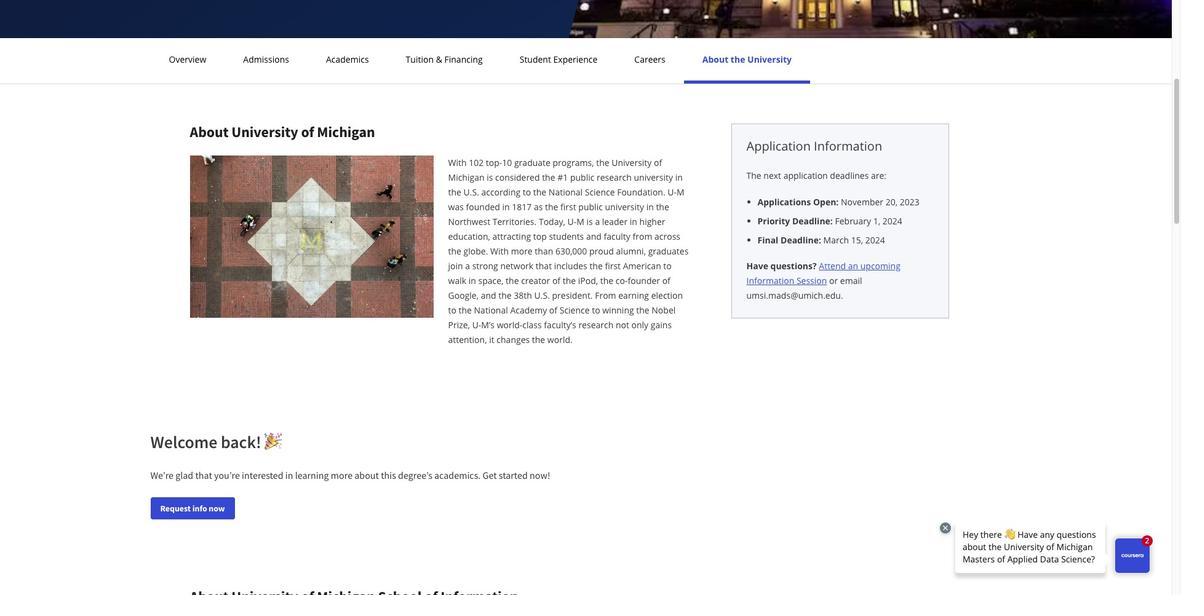 Task type: describe. For each thing, give the bounding box(es) containing it.
strong
[[472, 260, 498, 272]]

attend an upcoming information session link
[[747, 260, 901, 287]]

session
[[797, 275, 827, 287]]

globe.
[[464, 246, 488, 257]]

0 vertical spatial m
[[677, 186, 685, 198]]

class
[[523, 319, 542, 331]]

1817
[[512, 201, 532, 213]]

includes
[[554, 260, 588, 272]]

territories.
[[493, 216, 537, 228]]

you're
[[214, 470, 240, 482]]

winning
[[603, 305, 634, 316]]

2 horizontal spatial university
[[748, 54, 792, 65]]

20,
[[886, 196, 898, 208]]

admissions
[[243, 54, 289, 65]]

request info now
[[160, 503, 225, 514]]

1 horizontal spatial a
[[595, 216, 600, 228]]

foundation.
[[617, 186, 666, 198]]

list item containing final deadline:
[[758, 234, 934, 247]]

0 horizontal spatial michigan
[[317, 122, 375, 142]]

to down from in the right of the page
[[592, 305, 600, 316]]

information inside attend an upcoming information session
[[747, 275, 795, 287]]

founder
[[628, 275, 660, 287]]

ipod,
[[578, 275, 598, 287]]

as
[[534, 201, 543, 213]]

1 vertical spatial and
[[481, 290, 496, 302]]

0 vertical spatial public
[[570, 172, 595, 183]]

have questions?
[[747, 260, 817, 272]]

top-
[[486, 157, 502, 169]]

priority
[[758, 215, 790, 227]]

application information
[[747, 138, 883, 154]]

request
[[160, 503, 191, 514]]

back!
[[221, 431, 261, 454]]

only
[[632, 319, 649, 331]]

0 vertical spatial university
[[634, 172, 673, 183]]

attracting
[[493, 231, 531, 242]]

now
[[209, 503, 225, 514]]

the
[[747, 170, 762, 182]]

graduates
[[648, 246, 689, 257]]

an
[[848, 260, 859, 272]]

1,
[[874, 215, 881, 227]]

to down graduates
[[664, 260, 672, 272]]

in up from
[[630, 216, 638, 228]]

38th
[[514, 290, 532, 302]]

faculty
[[604, 231, 631, 242]]

2 horizontal spatial u-
[[668, 186, 677, 198]]

proud
[[590, 246, 614, 257]]

the next application deadlines are:
[[747, 170, 887, 182]]

was
[[448, 201, 464, 213]]

in right walk
[[469, 275, 476, 287]]

102
[[469, 157, 484, 169]]

2023
[[900, 196, 920, 208]]

programs,
[[553, 157, 594, 169]]

glad
[[175, 470, 193, 482]]

0 vertical spatial national
[[549, 186, 583, 198]]

american
[[623, 260, 661, 272]]

info
[[192, 503, 207, 514]]

careers
[[635, 54, 666, 65]]

space,
[[478, 275, 504, 287]]

0 vertical spatial is
[[487, 172, 493, 183]]

10
[[502, 157, 512, 169]]

student experience link
[[516, 54, 601, 65]]

world.
[[548, 334, 573, 346]]

started
[[499, 470, 528, 482]]

today,
[[539, 216, 566, 228]]

2024 for priority deadline: february 1, 2024
[[883, 215, 903, 227]]

0 vertical spatial science
[[585, 186, 615, 198]]

join
[[448, 260, 463, 272]]

tuition & financing
[[406, 54, 483, 65]]

1 vertical spatial public
[[579, 201, 603, 213]]

overview
[[169, 54, 206, 65]]

or email umsi.mads@umich.edu.
[[747, 275, 863, 302]]

questions?
[[771, 260, 817, 272]]

academics.
[[435, 470, 481, 482]]

creator
[[521, 275, 550, 287]]

deadlines
[[830, 170, 869, 182]]

from
[[595, 290, 616, 302]]

from
[[633, 231, 653, 242]]

admissions link
[[240, 54, 293, 65]]

&
[[436, 54, 442, 65]]

#1
[[558, 172, 568, 183]]

have
[[747, 260, 769, 272]]

15,
[[852, 234, 863, 246]]

according
[[482, 186, 521, 198]]

in up higher
[[647, 201, 654, 213]]

about the university link
[[699, 54, 796, 65]]

more inside with 102 top-10 graduate programs, the university of michigan is considered the #1 public research university in the u.s. according to the national science foundation. u-m was founded in 1817 as the first public university in the northwest territories. today, u-m is a leader in higher education, attracting top students and faculty from across the globe. with more than 630,000 proud alumni, graduates join a strong network that includes the first american to walk in space, the creator of the ipod, the co-founder of google, and the 38th u.s. president. from earning election to the national academy of science to winning the nobel prize, u-m's world-class faculty's research not only gains attention, it changes the world.
[[511, 246, 533, 257]]

1 horizontal spatial first
[[605, 260, 621, 272]]



Task type: vqa. For each thing, say whether or not it's contained in the screenshot.


Task type: locate. For each thing, give the bounding box(es) containing it.
1 horizontal spatial more
[[511, 246, 533, 257]]

1 vertical spatial m
[[577, 216, 585, 228]]

university up leader
[[605, 201, 644, 213]]

president.
[[552, 290, 593, 302]]

m up 'students'
[[577, 216, 585, 228]]

that right glad
[[195, 470, 212, 482]]

1 vertical spatial with
[[490, 246, 509, 257]]

network
[[501, 260, 534, 272]]

u- up 'students'
[[568, 216, 577, 228]]

list item up february
[[758, 196, 934, 209]]

tuition
[[406, 54, 434, 65]]

list item down "applications open: november 20, 2023"
[[758, 215, 934, 228]]

in left learning
[[285, 470, 293, 482]]

in up "across"
[[676, 172, 683, 183]]

2024 for final deadline: march 15, 2024
[[866, 234, 885, 246]]

academics link
[[322, 54, 373, 65]]

1 vertical spatial u.s.
[[534, 290, 550, 302]]

and down "space,"
[[481, 290, 496, 302]]

faculty's
[[544, 319, 576, 331]]

2 vertical spatial university
[[612, 157, 652, 169]]

0 vertical spatial with
[[448, 157, 467, 169]]

get
[[483, 470, 497, 482]]

0 vertical spatial university
[[748, 54, 792, 65]]

0 horizontal spatial with
[[448, 157, 467, 169]]

0 vertical spatial a
[[595, 216, 600, 228]]

0 horizontal spatial more
[[331, 470, 353, 482]]

1 vertical spatial university
[[232, 122, 298, 142]]

nobel
[[652, 305, 676, 316]]

university inside with 102 top-10 graduate programs, the university of michigan is considered the #1 public research university in the u.s. according to the national science foundation. u-m was founded in 1817 as the first public university in the northwest territories. today, u-m is a leader in higher education, attracting top students and faculty from across the globe. with more than 630,000 proud alumni, graduates join a strong network that includes the first american to walk in space, the creator of the ipod, the co-founder of google, and the 38th u.s. president. from earning election to the national academy of science to winning the nobel prize, u-m's world-class faculty's research not only gains attention, it changes the world.
[[612, 157, 652, 169]]

1 horizontal spatial michigan
[[448, 172, 485, 183]]

1 horizontal spatial m
[[677, 186, 685, 198]]

1 vertical spatial university
[[605, 201, 644, 213]]

alumni,
[[616, 246, 646, 257]]

final
[[758, 234, 779, 246]]

email
[[841, 275, 863, 287]]

0 vertical spatial that
[[536, 260, 552, 272]]

3 list item from the top
[[758, 234, 934, 247]]

public down the programs,
[[570, 172, 595, 183]]

welcome
[[150, 431, 217, 454]]

first up today,
[[561, 201, 576, 213]]

academics
[[326, 54, 369, 65]]

to
[[523, 186, 531, 198], [664, 260, 672, 272], [448, 305, 457, 316], [592, 305, 600, 316]]

1 horizontal spatial with
[[490, 246, 509, 257]]

1 vertical spatial michigan
[[448, 172, 485, 183]]

u- up attention,
[[472, 319, 481, 331]]

0 horizontal spatial national
[[474, 305, 508, 316]]

or
[[830, 275, 838, 287]]

0 vertical spatial u-
[[668, 186, 677, 198]]

umsi.mads@umich.edu.
[[747, 290, 843, 302]]

information down the have questions?
[[747, 275, 795, 287]]

1 vertical spatial first
[[605, 260, 621, 272]]

🎉
[[265, 431, 282, 454]]

1 horizontal spatial that
[[536, 260, 552, 272]]

across
[[655, 231, 681, 242]]

experience
[[554, 54, 598, 65]]

students
[[549, 231, 584, 242]]

1 horizontal spatial information
[[814, 138, 883, 154]]

about university of michigan
[[190, 122, 375, 142]]

northwest
[[448, 216, 491, 228]]

science up leader
[[585, 186, 615, 198]]

national down #1
[[549, 186, 583, 198]]

1 vertical spatial more
[[331, 470, 353, 482]]

a left leader
[[595, 216, 600, 228]]

overview link
[[165, 54, 210, 65]]

top
[[533, 231, 547, 242]]

and up proud
[[586, 231, 602, 242]]

national up m's
[[474, 305, 508, 316]]

changes
[[497, 334, 530, 346]]

michigan inside with 102 top-10 graduate programs, the university of michigan is considered the #1 public research university in the u.s. according to the national science foundation. u-m was founded in 1817 as the first public university in the northwest territories. today, u-m is a leader in higher education, attracting top students and faculty from across the globe. with more than 630,000 proud alumni, graduates join a strong network that includes the first american to walk in space, the creator of the ipod, the co-founder of google, and the 38th u.s. president. from earning election to the national academy of science to winning the nobel prize, u-m's world-class faculty's research not only gains attention, it changes the world.
[[448, 172, 485, 183]]

1 horizontal spatial national
[[549, 186, 583, 198]]

degree's
[[398, 470, 433, 482]]

1 horizontal spatial u-
[[568, 216, 577, 228]]

the
[[731, 54, 746, 65], [596, 157, 610, 169], [542, 172, 555, 183], [448, 186, 461, 198], [533, 186, 547, 198], [545, 201, 558, 213], [656, 201, 669, 213], [448, 246, 461, 257], [590, 260, 603, 272], [506, 275, 519, 287], [563, 275, 576, 287], [601, 275, 614, 287], [499, 290, 512, 302], [459, 305, 472, 316], [636, 305, 650, 316], [532, 334, 545, 346]]

u.s. up founded
[[464, 186, 479, 198]]

list containing applications open:
[[752, 196, 934, 247]]

0 horizontal spatial university
[[232, 122, 298, 142]]

2024 right 15,
[[866, 234, 885, 246]]

0 vertical spatial and
[[586, 231, 602, 242]]

gains
[[651, 319, 672, 331]]

1 vertical spatial information
[[747, 275, 795, 287]]

1 vertical spatial that
[[195, 470, 212, 482]]

earning
[[619, 290, 649, 302]]

is left leader
[[587, 216, 593, 228]]

it
[[489, 334, 495, 346]]

2024
[[883, 215, 903, 227], [866, 234, 885, 246]]

0 vertical spatial research
[[597, 172, 632, 183]]

0 vertical spatial first
[[561, 201, 576, 213]]

is down 'top-'
[[487, 172, 493, 183]]

with 102 top-10 graduate programs, the university of michigan is considered the #1 public research university in the u.s. according to the national science foundation. u-m was founded in 1817 as the first public university in the northwest territories. today, u-m is a leader in higher education, attracting top students and faculty from across the globe. with more than 630,000 proud alumni, graduates join a strong network that includes the first american to walk in space, the creator of the ipod, the co-founder of google, and the 38th u.s. president. from earning election to the national academy of science to winning the nobel prize, u-m's world-class faculty's research not only gains attention, it changes the world.
[[448, 157, 689, 346]]

november
[[841, 196, 884, 208]]

630,000
[[556, 246, 587, 257]]

university
[[634, 172, 673, 183], [605, 201, 644, 213]]

request info now button
[[150, 498, 235, 520]]

deadline: up questions?
[[781, 234, 822, 246]]

to up 1817 on the top left of the page
[[523, 186, 531, 198]]

1 vertical spatial is
[[587, 216, 593, 228]]

science down president.
[[560, 305, 590, 316]]

a right join
[[465, 260, 470, 272]]

1 list item from the top
[[758, 196, 934, 209]]

1 horizontal spatial and
[[586, 231, 602, 242]]

0 horizontal spatial m
[[577, 216, 585, 228]]

attend
[[819, 260, 846, 272]]

1 vertical spatial list item
[[758, 215, 934, 228]]

financing
[[445, 54, 483, 65]]

1 vertical spatial science
[[560, 305, 590, 316]]

list item down february
[[758, 234, 934, 247]]

that inside with 102 top-10 graduate programs, the university of michigan is considered the #1 public research university in the u.s. according to the national science foundation. u-m was founded in 1817 as the first public university in the northwest territories. today, u-m is a leader in higher education, attracting top students and faculty from across the globe. with more than 630,000 proud alumni, graduates join a strong network that includes the first american to walk in space, the creator of the ipod, the co-founder of google, and the 38th u.s. president. from earning election to the national academy of science to winning the nobel prize, u-m's world-class faculty's research not only gains attention, it changes the world.
[[536, 260, 552, 272]]

1 horizontal spatial is
[[587, 216, 593, 228]]

to up 'prize,'
[[448, 305, 457, 316]]

tuition & financing link
[[402, 54, 487, 65]]

1 vertical spatial deadline:
[[781, 234, 822, 246]]

academy
[[510, 305, 547, 316]]

student experience
[[520, 54, 598, 65]]

0 vertical spatial deadline:
[[793, 215, 833, 227]]

education,
[[448, 231, 490, 242]]

1 horizontal spatial university
[[612, 157, 652, 169]]

with left 102
[[448, 157, 467, 169]]

0 vertical spatial michigan
[[317, 122, 375, 142]]

u- right foundation.
[[668, 186, 677, 198]]

information up deadlines
[[814, 138, 883, 154]]

0 horizontal spatial is
[[487, 172, 493, 183]]

deadline: up final deadline: march 15, 2024
[[793, 215, 833, 227]]

more left "about"
[[331, 470, 353, 482]]

co-
[[616, 275, 628, 287]]

0 vertical spatial 2024
[[883, 215, 903, 227]]

about
[[355, 470, 379, 482]]

this
[[381, 470, 396, 482]]

0 horizontal spatial first
[[561, 201, 576, 213]]

learning
[[295, 470, 329, 482]]

u.s. down the creator
[[534, 290, 550, 302]]

next
[[764, 170, 782, 182]]

0 horizontal spatial u-
[[472, 319, 481, 331]]

0 vertical spatial about
[[703, 54, 729, 65]]

university
[[748, 54, 792, 65], [232, 122, 298, 142], [612, 157, 652, 169]]

0 horizontal spatial a
[[465, 260, 470, 272]]

university up foundation.
[[634, 172, 673, 183]]

priority deadline: february 1, 2024
[[758, 215, 903, 227]]

about for about university of michigan
[[190, 122, 229, 142]]

february
[[835, 215, 871, 227]]

are:
[[871, 170, 887, 182]]

0 vertical spatial list item
[[758, 196, 934, 209]]

final deadline: march 15, 2024
[[758, 234, 885, 246]]

2024 right the 1,
[[883, 215, 903, 227]]

1 horizontal spatial u.s.
[[534, 290, 550, 302]]

we're glad that you're interested in learning more about this degree's academics. get started now!
[[150, 470, 550, 482]]

first up co-
[[605, 260, 621, 272]]

considered
[[495, 172, 540, 183]]

research left not
[[579, 319, 614, 331]]

application
[[747, 138, 811, 154]]

1 vertical spatial 2024
[[866, 234, 885, 246]]

list
[[752, 196, 934, 247]]

google,
[[448, 290, 479, 302]]

0 horizontal spatial u.s.
[[464, 186, 479, 198]]

election
[[651, 290, 683, 302]]

science
[[585, 186, 615, 198], [560, 305, 590, 316]]

applications open: november 20, 2023
[[758, 196, 920, 208]]

list item containing priority deadline:
[[758, 215, 934, 228]]

list item
[[758, 196, 934, 209], [758, 215, 934, 228], [758, 234, 934, 247]]

2 vertical spatial list item
[[758, 234, 934, 247]]

deadline:
[[793, 215, 833, 227], [781, 234, 822, 246]]

attention,
[[448, 334, 487, 346]]

list item containing applications open:
[[758, 196, 934, 209]]

that down than in the left top of the page
[[536, 260, 552, 272]]

national
[[549, 186, 583, 198], [474, 305, 508, 316]]

m right foundation.
[[677, 186, 685, 198]]

0 horizontal spatial about
[[190, 122, 229, 142]]

is
[[487, 172, 493, 183], [587, 216, 593, 228]]

0 horizontal spatial that
[[195, 470, 212, 482]]

1 vertical spatial national
[[474, 305, 508, 316]]

public
[[570, 172, 595, 183], [579, 201, 603, 213]]

we're
[[150, 470, 174, 482]]

research up foundation.
[[597, 172, 632, 183]]

in down the according
[[502, 201, 510, 213]]

leader
[[602, 216, 628, 228]]

u-
[[668, 186, 677, 198], [568, 216, 577, 228], [472, 319, 481, 331]]

of
[[301, 122, 314, 142], [654, 157, 662, 169], [553, 275, 561, 287], [663, 275, 671, 287], [549, 305, 558, 316]]

graduate
[[514, 157, 551, 169]]

0 horizontal spatial and
[[481, 290, 496, 302]]

1 vertical spatial a
[[465, 260, 470, 272]]

2 vertical spatial u-
[[472, 319, 481, 331]]

deadline: for final deadline:
[[781, 234, 822, 246]]

public up leader
[[579, 201, 603, 213]]

0 vertical spatial u.s.
[[464, 186, 479, 198]]

1 horizontal spatial about
[[703, 54, 729, 65]]

than
[[535, 246, 553, 257]]

with down attracting at the top left of the page
[[490, 246, 509, 257]]

1 vertical spatial research
[[579, 319, 614, 331]]

1 vertical spatial u-
[[568, 216, 577, 228]]

0 vertical spatial information
[[814, 138, 883, 154]]

1 vertical spatial about
[[190, 122, 229, 142]]

application
[[784, 170, 828, 182]]

more up network
[[511, 246, 533, 257]]

0 horizontal spatial information
[[747, 275, 795, 287]]

deadline: for priority deadline:
[[793, 215, 833, 227]]

0 vertical spatial more
[[511, 246, 533, 257]]

2 list item from the top
[[758, 215, 934, 228]]

not
[[616, 319, 629, 331]]

about for about the university
[[703, 54, 729, 65]]

prize,
[[448, 319, 470, 331]]

that
[[536, 260, 552, 272], [195, 470, 212, 482]]

open:
[[813, 196, 839, 208]]



